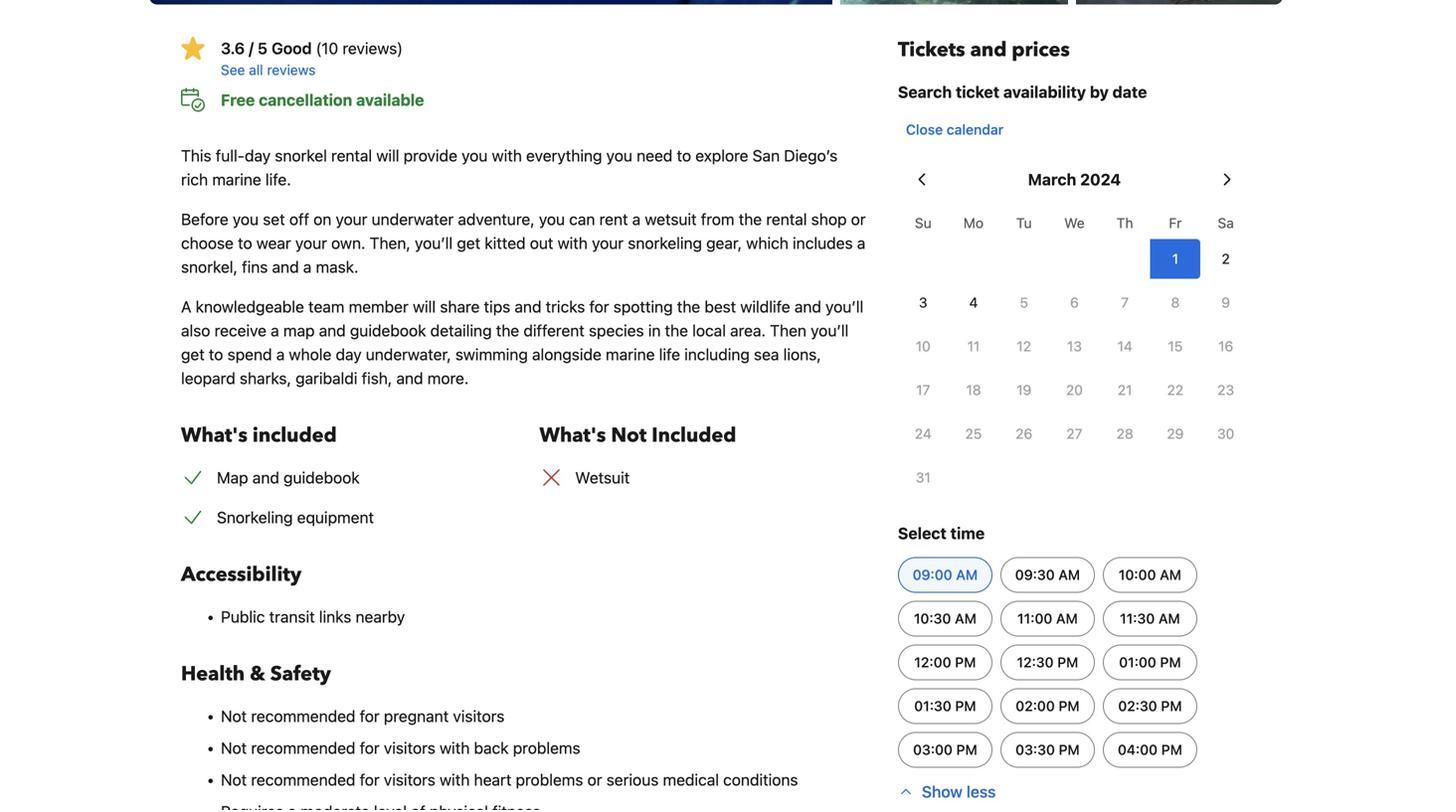 Task type: locate. For each thing, give the bounding box(es) containing it.
rental right snorkel
[[331, 146, 372, 165]]

12 March 2024 checkbox
[[999, 327, 1049, 366]]

1 horizontal spatial day
[[336, 345, 362, 364]]

or left the serious
[[587, 771, 602, 790]]

close calendar
[[906, 121, 1004, 138]]

09:30
[[1015, 567, 1055, 583]]

you'll up lions,
[[811, 321, 849, 340]]

reviews
[[267, 62, 316, 78]]

am right 10:30
[[955, 611, 976, 627]]

0 vertical spatial visitors
[[453, 707, 505, 726]]

wetsuit
[[645, 210, 697, 229]]

pm right 01:00
[[1160, 654, 1181, 671]]

get left "kitted" on the left top
[[457, 234, 480, 253]]

with down can
[[558, 234, 588, 253]]

0 vertical spatial or
[[851, 210, 866, 229]]

2 vertical spatial to
[[209, 345, 223, 364]]

23 March 2024 checkbox
[[1201, 370, 1251, 410]]

problems
[[513, 739, 580, 758], [516, 771, 583, 790]]

member
[[349, 297, 409, 316]]

guidebook down "member"
[[350, 321, 426, 340]]

visitors down pregnant
[[384, 739, 435, 758]]

including
[[684, 345, 750, 364]]

20 March 2024 checkbox
[[1049, 370, 1100, 410]]

2
[[1222, 251, 1230, 267]]

to right need
[[677, 146, 691, 165]]

what's up wetsuit
[[539, 422, 606, 450]]

marine
[[212, 170, 261, 189], [606, 345, 655, 364]]

public transit links nearby
[[221, 608, 405, 627]]

1 vertical spatial marine
[[606, 345, 655, 364]]

1 horizontal spatial what's
[[539, 422, 606, 450]]

marine down full-
[[212, 170, 261, 189]]

&
[[250, 661, 265, 688]]

get
[[457, 234, 480, 253], [181, 345, 205, 364]]

11:30 am
[[1120, 611, 1180, 627]]

12:30 pm
[[1017, 654, 1078, 671]]

1 vertical spatial recommended
[[251, 739, 355, 758]]

1 vertical spatial problems
[[516, 771, 583, 790]]

for for not recommended for visitors with heart problems or serious medical conditions
[[360, 771, 380, 790]]

get inside a knowledgeable team member will share tips and tricks for spotting the best wildlife and you'll also receive a map and guidebook detailing the different species in the local area. then you'll get to spend a whole day underwater, swimming alongside marine life including sea lions, leopard sharks, garibaldi fish, and more.
[[181, 345, 205, 364]]

0 horizontal spatial or
[[587, 771, 602, 790]]

problems right "heart"
[[516, 771, 583, 790]]

0 vertical spatial you'll
[[415, 234, 453, 253]]

you
[[462, 146, 488, 165], [606, 146, 632, 165], [233, 210, 259, 229], [539, 210, 565, 229]]

0 vertical spatial day
[[245, 146, 271, 165]]

10:30 am
[[914, 611, 976, 627]]

6
[[1070, 294, 1079, 311]]

kitted
[[485, 234, 526, 253]]

this full-day snorkel rental will provide you with everything you need to explore san diego's rich marine life.
[[181, 146, 837, 189]]

area.
[[730, 321, 766, 340]]

1 vertical spatial to
[[238, 234, 252, 253]]

which
[[746, 234, 788, 253]]

and right map
[[252, 468, 279, 487]]

map
[[217, 468, 248, 487]]

1 vertical spatial will
[[413, 297, 436, 316]]

1 what's from the left
[[181, 422, 248, 450]]

select time
[[898, 524, 985, 543]]

am right 11:30
[[1158, 611, 1180, 627]]

09:00
[[913, 567, 952, 583]]

health
[[181, 661, 245, 688]]

pm right 01:30
[[955, 698, 976, 715]]

0 vertical spatial 5
[[257, 39, 267, 58]]

tickets and prices
[[898, 36, 1070, 64]]

1 vertical spatial rental
[[766, 210, 807, 229]]

21 March 2024 checkbox
[[1100, 370, 1150, 410]]

for inside a knowledgeable team member will share tips and tricks for spotting the best wildlife and you'll also receive a map and guidebook detailing the different species in the local area. then you'll get to spend a whole day underwater, swimming alongside marine life including sea lions, leopard sharks, garibaldi fish, and more.
[[589, 297, 609, 316]]

the down tips
[[496, 321, 519, 340]]

1 vertical spatial guidebook
[[283, 468, 360, 487]]

knowledgeable
[[196, 297, 304, 316]]

grid containing su
[[898, 203, 1251, 498]]

am right '11:00'
[[1056, 611, 1078, 627]]

recommended for not recommended for pregnant visitors
[[251, 707, 355, 726]]

1 horizontal spatial will
[[413, 297, 436, 316]]

day up life.
[[245, 146, 271, 165]]

and
[[970, 36, 1007, 64], [272, 258, 299, 276], [515, 297, 541, 316], [794, 297, 821, 316], [319, 321, 346, 340], [396, 369, 423, 388], [252, 468, 279, 487]]

pm right 03:00
[[956, 742, 977, 758]]

more.
[[427, 369, 469, 388]]

safety
[[270, 661, 331, 688]]

1 vertical spatial visitors
[[384, 739, 435, 758]]

pm right 02:00
[[1059, 698, 1080, 715]]

for up not recommended for visitors with back problems on the bottom left of page
[[360, 707, 380, 726]]

with left back
[[440, 739, 470, 758]]

day up 'garibaldi'
[[336, 345, 362, 364]]

1 horizontal spatial 5
[[1020, 294, 1028, 311]]

you'll down underwater
[[415, 234, 453, 253]]

your up own.
[[336, 210, 367, 229]]

0 vertical spatial rental
[[331, 146, 372, 165]]

14
[[1117, 338, 1132, 355]]

1 horizontal spatial rental
[[766, 210, 807, 229]]

6 March 2024 checkbox
[[1049, 283, 1100, 323]]

0 vertical spatial marine
[[212, 170, 261, 189]]

get down 'also'
[[181, 345, 205, 364]]

am right 09:00
[[956, 567, 978, 583]]

1 horizontal spatial to
[[238, 234, 252, 253]]

2 vertical spatial visitors
[[384, 771, 435, 790]]

rental
[[331, 146, 372, 165], [766, 210, 807, 229]]

guidebook up equipment
[[283, 468, 360, 487]]

2 recommended from the top
[[251, 739, 355, 758]]

27
[[1066, 426, 1082, 442]]

visitors up back
[[453, 707, 505, 726]]

or inside before you set off on your underwater adventure, you can rent a wetsuit from the rental shop or choose to wear your own. then, you'll get kitted out with your snorkeling gear, which includes a snorkel, fins and a mask.
[[851, 210, 866, 229]]

1 March 2024 checkbox
[[1150, 239, 1201, 279]]

1 vertical spatial or
[[587, 771, 602, 790]]

then
[[770, 321, 806, 340]]

13
[[1067, 338, 1082, 355]]

a right rent
[[632, 210, 641, 229]]

0 horizontal spatial rental
[[331, 146, 372, 165]]

15 March 2024 checkbox
[[1150, 327, 1201, 366]]

0 horizontal spatial marine
[[212, 170, 261, 189]]

problems up not recommended for visitors with heart problems or serious medical conditions
[[513, 739, 580, 758]]

grid
[[898, 203, 1251, 498]]

1 horizontal spatial marine
[[606, 345, 655, 364]]

24 March 2024 checkbox
[[898, 414, 948, 454]]

pm for 02:00 pm
[[1059, 698, 1080, 715]]

1 vertical spatial day
[[336, 345, 362, 364]]

team
[[308, 297, 345, 316]]

not recommended for pregnant visitors
[[221, 707, 505, 726]]

pm right 03:30
[[1059, 742, 1080, 758]]

shop
[[811, 210, 847, 229]]

you'll down includes
[[825, 297, 863, 316]]

time
[[950, 524, 985, 543]]

1 vertical spatial 5
[[1020, 294, 1028, 311]]

am for 10:30 am
[[955, 611, 976, 627]]

2 vertical spatial recommended
[[251, 771, 355, 790]]

species
[[589, 321, 644, 340]]

for down not recommended for pregnant visitors
[[360, 739, 380, 758]]

4
[[969, 294, 978, 311]]

0 horizontal spatial to
[[209, 345, 223, 364]]

you'll inside before you set off on your underwater adventure, you can rent a wetsuit from the rental shop or choose to wear your own. then, you'll get kitted out with your snorkeling gear, which includes a snorkel, fins and a mask.
[[415, 234, 453, 253]]

the up local
[[677, 297, 700, 316]]

2024
[[1080, 170, 1121, 189]]

9 March 2024 checkbox
[[1201, 283, 1251, 323]]

before
[[181, 210, 228, 229]]

or
[[851, 210, 866, 229], [587, 771, 602, 790]]

what's up map
[[181, 422, 248, 450]]

not for not recommended for visitors with back problems
[[221, 739, 247, 758]]

0 vertical spatial will
[[376, 146, 399, 165]]

a up sharks,
[[276, 345, 285, 364]]

am right 09:30
[[1058, 567, 1080, 583]]

0 vertical spatial recommended
[[251, 707, 355, 726]]

1 horizontal spatial or
[[851, 210, 866, 229]]

you left need
[[606, 146, 632, 165]]

rental inside before you set off on your underwater adventure, you can rent a wetsuit from the rental shop or choose to wear your own. then, you'll get kitted out with your snorkeling gear, which includes a snorkel, fins and a mask.
[[766, 210, 807, 229]]

16 March 2024 checkbox
[[1201, 327, 1251, 366]]

11 March 2024 checkbox
[[948, 327, 999, 366]]

26 March 2024 checkbox
[[999, 414, 1049, 454]]

for for not recommended for visitors with back problems
[[360, 739, 380, 758]]

with left the everything
[[492, 146, 522, 165]]

guidebook
[[350, 321, 426, 340], [283, 468, 360, 487]]

before you set off on your underwater adventure, you can rent a wetsuit from the rental shop or choose to wear your own. then, you'll get kitted out with your snorkeling gear, which includes a snorkel, fins and a mask.
[[181, 210, 866, 276]]

and right tips
[[515, 297, 541, 316]]

5 inside 3.6 / 5 good (10 reviews) see all reviews
[[257, 39, 267, 58]]

local
[[692, 321, 726, 340]]

will left provide
[[376, 146, 399, 165]]

0 vertical spatial problems
[[513, 739, 580, 758]]

pm for 12:00 pm
[[955, 654, 976, 671]]

not recommended for visitors with heart problems or serious medical conditions
[[221, 771, 798, 790]]

7 March 2024 checkbox
[[1100, 283, 1150, 323]]

28
[[1116, 426, 1133, 442]]

your down rent
[[592, 234, 624, 253]]

free
[[221, 90, 255, 109]]

will inside a knowledgeable team member will share tips and tricks for spotting the best wildlife and you'll also receive a map and guidebook detailing the different species in the local area. then you'll get to spend a whole day underwater, swimming alongside marine life including sea lions, leopard sharks, garibaldi fish, and more.
[[413, 297, 436, 316]]

5 right /
[[257, 39, 267, 58]]

27 March 2024 checkbox
[[1049, 414, 1100, 454]]

visitors down not recommended for visitors with back problems on the bottom left of page
[[384, 771, 435, 790]]

am right 10:00
[[1160, 567, 1181, 583]]

with inside before you set off on your underwater adventure, you can rent a wetsuit from the rental shop or choose to wear your own. then, you'll get kitted out with your snorkeling gear, which includes a snorkel, fins and a mask.
[[558, 234, 588, 253]]

to up fins
[[238, 234, 252, 253]]

pm for 02:30 pm
[[1161, 698, 1182, 715]]

adventure,
[[458, 210, 535, 229]]

02:30
[[1118, 698, 1157, 715]]

12:30
[[1017, 654, 1054, 671]]

day inside a knowledgeable team member will share tips and tricks for spotting the best wildlife and you'll also receive a map and guidebook detailing the different species in the local area. then you'll get to spend a whole day underwater, swimming alongside marine life including sea lions, leopard sharks, garibaldi fish, and more.
[[336, 345, 362, 364]]

nearby
[[356, 608, 405, 627]]

01:30
[[914, 698, 951, 715]]

to up leopard
[[209, 345, 223, 364]]

5 up 12
[[1020, 294, 1028, 311]]

09:00 am
[[913, 567, 978, 583]]

for down not recommended for visitors with back problems on the bottom left of page
[[360, 771, 380, 790]]

31
[[916, 469, 931, 486]]

to
[[677, 146, 691, 165], [238, 234, 252, 253], [209, 345, 223, 364]]

0 horizontal spatial will
[[376, 146, 399, 165]]

detailing
[[430, 321, 492, 340]]

and inside before you set off on your underwater adventure, you can rent a wetsuit from the rental shop or choose to wear your own. then, you'll get kitted out with your snorkeling gear, which includes a snorkel, fins and a mask.
[[272, 258, 299, 276]]

rental inside this full-day snorkel rental will provide you with everything you need to explore san diego's rich marine life.
[[331, 146, 372, 165]]

on
[[313, 210, 331, 229]]

19 March 2024 checkbox
[[999, 370, 1049, 410]]

25
[[965, 426, 982, 442]]

includes
[[793, 234, 853, 253]]

pm right "12:30"
[[1057, 654, 1078, 671]]

1 horizontal spatial get
[[457, 234, 480, 253]]

1
[[1172, 251, 1178, 267]]

pm right 04:00
[[1161, 742, 1182, 758]]

31 March 2024 checkbox
[[898, 458, 948, 498]]

rental up which
[[766, 210, 807, 229]]

1 recommended from the top
[[251, 707, 355, 726]]

pm right 02:30
[[1161, 698, 1182, 715]]

sea
[[754, 345, 779, 364]]

not for not recommended for pregnant visitors
[[221, 707, 247, 726]]

for up species
[[589, 297, 609, 316]]

show less
[[922, 783, 996, 802]]

2 what's from the left
[[539, 422, 606, 450]]

all
[[249, 62, 263, 78]]

2 horizontal spatial to
[[677, 146, 691, 165]]

1 vertical spatial get
[[181, 345, 205, 364]]

11:30
[[1120, 611, 1155, 627]]

map
[[283, 321, 315, 340]]

from
[[701, 210, 734, 229]]

day
[[245, 146, 271, 165], [336, 345, 362, 364]]

receive
[[214, 321, 267, 340]]

a
[[632, 210, 641, 229], [857, 234, 865, 253], [303, 258, 312, 276], [271, 321, 279, 340], [276, 345, 285, 364]]

am for 11:00 am
[[1056, 611, 1078, 627]]

12
[[1017, 338, 1031, 355]]

0 horizontal spatial day
[[245, 146, 271, 165]]

0 vertical spatial guidebook
[[350, 321, 426, 340]]

0 vertical spatial get
[[457, 234, 480, 253]]

or right shop
[[851, 210, 866, 229]]

will left share
[[413, 297, 436, 316]]

0 horizontal spatial what's
[[181, 422, 248, 450]]

0 horizontal spatial get
[[181, 345, 205, 364]]

3 recommended from the top
[[251, 771, 355, 790]]

links
[[319, 608, 351, 627]]

will inside this full-day snorkel rental will provide you with everything you need to explore san diego's rich marine life.
[[376, 146, 399, 165]]

11:00 am
[[1017, 611, 1078, 627]]

th
[[1117, 215, 1133, 231]]

5 March 2024 checkbox
[[999, 283, 1049, 323]]

to inside a knowledgeable team member will share tips and tricks for spotting the best wildlife and you'll also receive a map and guidebook detailing the different species in the local area. then you'll get to spend a whole day underwater, swimming alongside marine life including sea lions, leopard sharks, garibaldi fish, and more.
[[209, 345, 223, 364]]

problems for back
[[513, 739, 580, 758]]

and down wear
[[272, 258, 299, 276]]

to inside before you set off on your underwater adventure, you can rent a wetsuit from the rental shop or choose to wear your own. then, you'll get kitted out with your snorkeling gear, which includes a snorkel, fins and a mask.
[[238, 234, 252, 253]]

24
[[915, 426, 932, 442]]

marine down species
[[606, 345, 655, 364]]

29
[[1167, 426, 1184, 442]]

30
[[1217, 426, 1234, 442]]

tips
[[484, 297, 510, 316]]

conditions
[[723, 771, 798, 790]]

0 horizontal spatial 5
[[257, 39, 267, 58]]

2 vertical spatial you'll
[[811, 321, 849, 340]]

pm right 12:00
[[955, 654, 976, 671]]

0 vertical spatial to
[[677, 146, 691, 165]]

a right includes
[[857, 234, 865, 253]]

am for 10:00 am
[[1160, 567, 1181, 583]]

the up which
[[739, 210, 762, 229]]

a left mask.
[[303, 258, 312, 276]]

your down on at the left
[[295, 234, 327, 253]]



Task type: vqa. For each thing, say whether or not it's contained in the screenshot.
book inside 'Package discounts Save more when you book a vacation package'
no



Task type: describe. For each thing, give the bounding box(es) containing it.
18 March 2024 checkbox
[[948, 370, 999, 410]]

for for not recommended for pregnant visitors
[[360, 707, 380, 726]]

8 March 2024 checkbox
[[1150, 283, 1201, 323]]

pm for 04:00 pm
[[1161, 742, 1182, 758]]

visitors for back
[[384, 739, 435, 758]]

pm for 03:00 pm
[[956, 742, 977, 758]]

wildlife
[[740, 297, 790, 316]]

day inside this full-day snorkel rental will provide you with everything you need to explore san diego's rich marine life.
[[245, 146, 271, 165]]

wetsuit
[[575, 468, 630, 487]]

get inside before you set off on your underwater adventure, you can rent a wetsuit from the rental shop or choose to wear your own. then, you'll get kitted out with your snorkeling gear, which includes a snorkel, fins and a mask.
[[457, 234, 480, 253]]

5 inside checkbox
[[1020, 294, 1028, 311]]

search ticket availability by date
[[898, 83, 1147, 101]]

diego's
[[784, 146, 837, 165]]

available
[[356, 90, 424, 109]]

own.
[[331, 234, 365, 253]]

show
[[922, 783, 963, 802]]

14 March 2024 checkbox
[[1100, 327, 1150, 366]]

03:00
[[913, 742, 953, 758]]

snorkel
[[275, 146, 327, 165]]

this
[[181, 146, 211, 165]]

alongside
[[532, 345, 602, 364]]

need
[[637, 146, 673, 165]]

21
[[1118, 382, 1132, 398]]

swimming
[[455, 345, 528, 364]]

set
[[263, 210, 285, 229]]

10:00 am
[[1119, 567, 1181, 583]]

mo
[[964, 215, 984, 231]]

pm for 03:30 pm
[[1059, 742, 1080, 758]]

25 March 2024 checkbox
[[948, 414, 999, 454]]

by
[[1090, 83, 1109, 101]]

20
[[1066, 382, 1083, 398]]

pm for 12:30 pm
[[1057, 654, 1078, 671]]

the inside before you set off on your underwater adventure, you can rent a wetsuit from the rental shop or choose to wear your own. then, you'll get kitted out with your snorkeling gear, which includes a snorkel, fins and a mask.
[[739, 210, 762, 229]]

03:00 pm
[[913, 742, 977, 758]]

lions,
[[783, 345, 821, 364]]

back
[[474, 739, 509, 758]]

am for 09:30 am
[[1058, 567, 1080, 583]]

what's for what's included
[[181, 422, 248, 450]]

11
[[967, 338, 980, 355]]

medical
[[663, 771, 719, 790]]

su
[[915, 215, 931, 231]]

what's not included
[[539, 422, 736, 450]]

mask.
[[316, 258, 359, 276]]

3.6
[[221, 39, 245, 58]]

12:00 pm
[[914, 654, 976, 671]]

with left "heart"
[[440, 771, 470, 790]]

snorkel,
[[181, 258, 238, 276]]

you right provide
[[462, 146, 488, 165]]

tricks
[[546, 297, 585, 316]]

pm for 01:00 pm
[[1160, 654, 1181, 671]]

2 March 2024 checkbox
[[1201, 239, 1251, 279]]

tu
[[1016, 215, 1032, 231]]

not for not recommended for visitors with heart problems or serious medical conditions
[[221, 771, 247, 790]]

availability
[[1003, 83, 1086, 101]]

17 March 2024 checkbox
[[898, 370, 948, 410]]

11:00
[[1017, 611, 1052, 627]]

fr
[[1169, 215, 1182, 231]]

a left map
[[271, 321, 279, 340]]

02:00 pm
[[1016, 698, 1080, 715]]

and down underwater,
[[396, 369, 423, 388]]

health & safety
[[181, 661, 331, 688]]

sharks,
[[240, 369, 291, 388]]

can
[[569, 210, 595, 229]]

also
[[181, 321, 210, 340]]

guidebook inside a knowledgeable team member will share tips and tricks for spotting the best wildlife and you'll also receive a map and guidebook detailing the different species in the local area. then you'll get to spend a whole day underwater, swimming alongside marine life including sea lions, leopard sharks, garibaldi fish, and more.
[[350, 321, 426, 340]]

not recommended for visitors with back problems
[[221, 739, 580, 758]]

1 vertical spatial you'll
[[825, 297, 863, 316]]

3 March 2024 checkbox
[[898, 283, 948, 323]]

life
[[659, 345, 680, 364]]

29 March 2024 checkbox
[[1150, 414, 1201, 454]]

3.6 / 5 good (10 reviews) see all reviews
[[221, 39, 403, 78]]

problems for heart
[[516, 771, 583, 790]]

snorkeling
[[628, 234, 702, 253]]

what's for what's not included
[[539, 422, 606, 450]]

life.
[[265, 170, 291, 189]]

march
[[1028, 170, 1076, 189]]

30 March 2024 checkbox
[[1201, 414, 1251, 454]]

and down "team"
[[319, 321, 346, 340]]

to inside this full-day snorkel rental will provide you with everything you need to explore san diego's rich marine life.
[[677, 146, 691, 165]]

we
[[1064, 215, 1085, 231]]

map and guidebook
[[217, 468, 360, 487]]

10 March 2024 checkbox
[[898, 327, 948, 366]]

pm for 01:30 pm
[[955, 698, 976, 715]]

8
[[1171, 294, 1180, 311]]

16
[[1218, 338, 1233, 355]]

22
[[1167, 382, 1184, 398]]

recommended for not recommended for visitors with back problems
[[251, 739, 355, 758]]

3
[[919, 294, 927, 311]]

snorkeling equipment
[[217, 508, 374, 527]]

and up then
[[794, 297, 821, 316]]

sa
[[1218, 215, 1234, 231]]

off
[[289, 210, 309, 229]]

marine inside this full-day snorkel rental will provide you with everything you need to explore san diego's rich marine life.
[[212, 170, 261, 189]]

equipment
[[297, 508, 374, 527]]

1 horizontal spatial your
[[336, 210, 367, 229]]

28 March 2024 checkbox
[[1100, 414, 1150, 454]]

the right in in the top of the page
[[665, 321, 688, 340]]

am for 11:30 am
[[1158, 611, 1180, 627]]

with inside this full-day snorkel rental will provide you with everything you need to explore san diego's rich marine life.
[[492, 146, 522, 165]]

and up ticket on the top right
[[970, 36, 1007, 64]]

01:00
[[1119, 654, 1156, 671]]

9
[[1221, 294, 1230, 311]]

marine inside a knowledgeable team member will share tips and tricks for spotting the best wildlife and you'll also receive a map and guidebook detailing the different species in the local area. then you'll get to spend a whole day underwater, swimming alongside marine life including sea lions, leopard sharks, garibaldi fish, and more.
[[606, 345, 655, 364]]

underwater,
[[366, 345, 451, 364]]

1 cell
[[1150, 235, 1201, 279]]

transit
[[269, 608, 315, 627]]

good
[[271, 39, 312, 58]]

am for 09:00 am
[[956, 567, 978, 583]]

choose
[[181, 234, 234, 253]]

what's included
[[181, 422, 337, 450]]

recommended for not recommended for visitors with heart problems or serious medical conditions
[[251, 771, 355, 790]]

you up out on the left of the page
[[539, 210, 565, 229]]

17
[[916, 382, 930, 398]]

visitors for heart
[[384, 771, 435, 790]]

pregnant
[[384, 707, 449, 726]]

fins
[[242, 258, 268, 276]]

wear
[[256, 234, 291, 253]]

2 horizontal spatial your
[[592, 234, 624, 253]]

tickets
[[898, 36, 965, 64]]

you left set at left
[[233, 210, 259, 229]]

04:00 pm
[[1118, 742, 1182, 758]]

13 March 2024 checkbox
[[1049, 327, 1100, 366]]

then,
[[370, 234, 411, 253]]

0 horizontal spatial your
[[295, 234, 327, 253]]

4 March 2024 checkbox
[[948, 283, 999, 323]]

prices
[[1012, 36, 1070, 64]]

free cancellation available
[[221, 90, 424, 109]]

see
[[221, 62, 245, 78]]

23
[[1217, 382, 1234, 398]]

22 March 2024 checkbox
[[1150, 370, 1201, 410]]

01:30 pm
[[914, 698, 976, 715]]

ticket
[[956, 83, 999, 101]]



